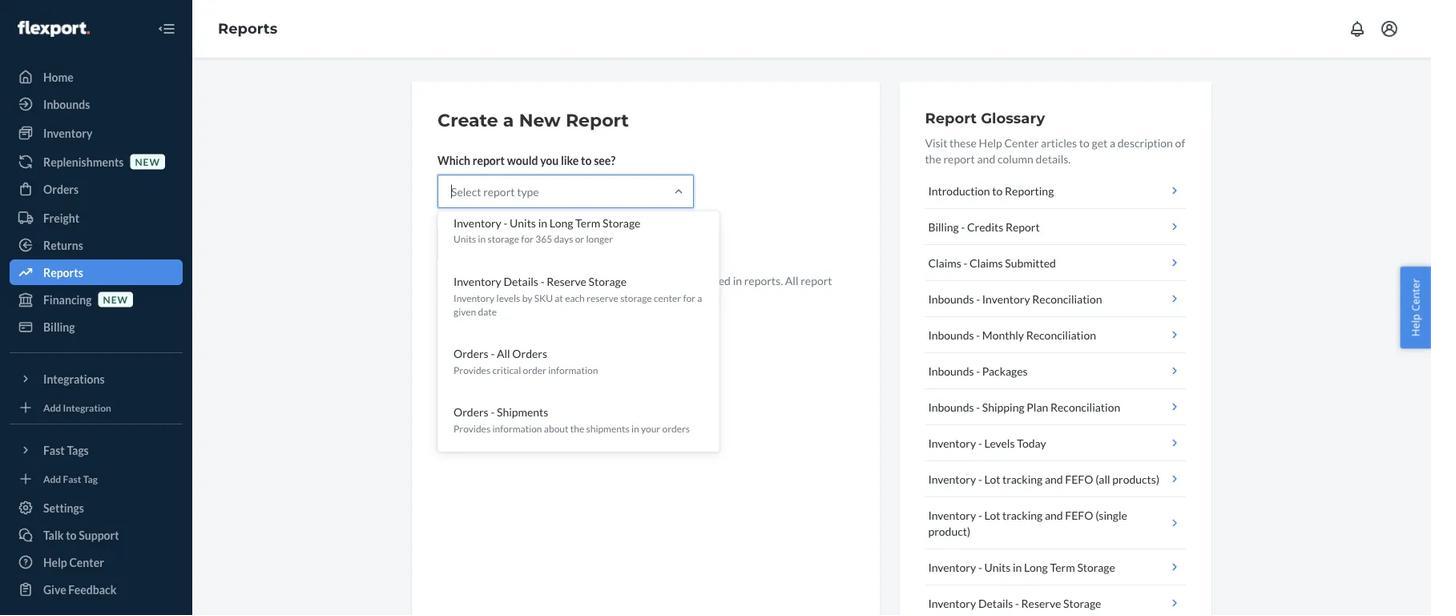 Task type: describe. For each thing, give the bounding box(es) containing it.
reserve for inventory details - reserve storage
[[1022, 597, 1062, 610]]

report for which report would you like to see?
[[473, 154, 505, 167]]

- for inbounds - packages
[[977, 364, 981, 378]]

returns
[[43, 238, 83, 252]]

details.
[[1036, 152, 1071, 166]]

create for create a new report
[[438, 109, 498, 131]]

today
[[1017, 437, 1047, 450]]

2
[[521, 274, 527, 287]]

add integration
[[43, 402, 111, 414]]

inbounds for inbounds - monthly reconciliation
[[929, 328, 974, 342]]

may
[[448, 274, 468, 287]]

details for inventory details - reserve storage inventory levels by sku at each reserve storage center for a given date
[[504, 275, 539, 288]]

freight
[[43, 211, 79, 225]]

report inside visit these help center articles to get a description of the report and column details.
[[944, 152, 975, 166]]

tags
[[67, 444, 89, 457]]

inventory for inventory
[[43, 126, 92, 140]]

orders - shipments provides information about the shipments in your orders
[[454, 406, 690, 435]]

center inside help center button
[[1409, 279, 1423, 312]]

your
[[641, 423, 661, 435]]

inbounds - shipping plan reconciliation
[[929, 400, 1121, 414]]

orders link
[[10, 176, 183, 202]]

units for inventory - units in long term storage
[[985, 561, 1011, 574]]

to right talk
[[66, 529, 77, 542]]

- for inbounds - shipping plan reconciliation
[[977, 400, 981, 414]]

to left 2
[[508, 274, 519, 287]]

inbounds - monthly reconciliation button
[[925, 317, 1186, 354]]

help inside visit these help center articles to get a description of the report and column details.
[[979, 136, 1003, 150]]

inbounds link
[[10, 91, 183, 117]]

0 horizontal spatial units
[[454, 233, 476, 245]]

report for create a new report
[[566, 109, 629, 131]]

information inside the orders - shipments provides information about the shipments in your orders
[[493, 423, 542, 435]]

inventory - lot tracking and fefo (all products)
[[929, 473, 1160, 486]]

introduction to reporting button
[[925, 173, 1186, 209]]

- for inventory - levels today
[[979, 437, 983, 450]]

column
[[998, 152, 1034, 166]]

inbounds - monthly reconciliation
[[929, 328, 1097, 342]]

units for inventory - units in long term storage units in storage for 365 days or longer
[[510, 216, 536, 230]]

(single
[[1096, 509, 1128, 522]]

2 claims from the left
[[970, 256, 1003, 270]]

the inside the orders - shipments provides information about the shipments in your orders
[[571, 423, 585, 435]]

0 vertical spatial reports link
[[218, 20, 278, 37]]

flexport logo image
[[18, 21, 90, 37]]

fields
[[462, 290, 488, 303]]

provides inside "orders - all orders provides critical order information"
[[454, 364, 491, 376]]

fefo for (single
[[1066, 509, 1094, 522]]

claims - claims submitted button
[[925, 245, 1186, 281]]

inventory - units in long term storage units in storage for 365 days or longer
[[454, 216, 641, 245]]

a inside inventory details - reserve storage inventory levels by sku at each reserve storage center for a given date
[[698, 292, 703, 304]]

shipments
[[497, 406, 549, 419]]

home link
[[10, 64, 183, 90]]

tag
[[83, 473, 98, 485]]

billing for billing
[[43, 320, 75, 334]]

center inside visit these help center articles to get a description of the report and column details.
[[1005, 136, 1039, 150]]

freight link
[[10, 205, 183, 231]]

create a new report
[[438, 109, 629, 131]]

inventory link
[[10, 120, 183, 146]]

a inside visit these help center articles to get a description of the report and column details.
[[1110, 136, 1116, 150]]

billing - credits report
[[929, 220, 1040, 234]]

and for inventory - lot tracking and fefo (all products)
[[1045, 473, 1063, 486]]

365
[[536, 233, 552, 245]]

1 horizontal spatial report
[[925, 109, 977, 127]]

long for inventory - units in long term storage
[[1025, 561, 1048, 574]]

like
[[561, 154, 579, 167]]

time
[[438, 290, 460, 303]]

billing for billing - credits report
[[929, 220, 959, 234]]

all inside "orders - all orders provides critical order information"
[[497, 347, 510, 361]]

monthly
[[983, 328, 1025, 342]]

financing
[[43, 293, 92, 307]]

information inside "orders - all orders provides critical order information"
[[549, 364, 598, 376]]

reflected
[[687, 274, 731, 287]]

take
[[470, 274, 491, 287]]

- for orders - all orders provides critical order information
[[491, 347, 495, 361]]

- for claims - claims submitted
[[964, 256, 968, 270]]

talk
[[43, 529, 64, 542]]

by
[[522, 292, 533, 304]]

inbounds - packages button
[[925, 354, 1186, 390]]

select report type
[[451, 185, 539, 198]]

2 vertical spatial reconciliation
[[1051, 400, 1121, 414]]

feedback
[[68, 583, 117, 597]]

inventory details - reserve storage
[[929, 597, 1102, 610]]

get
[[1092, 136, 1108, 150]]

credits
[[968, 220, 1004, 234]]

be
[[672, 274, 684, 287]]

add for add fast tag
[[43, 473, 61, 485]]

all inside it may take up to 2 hours for new information to be reflected in reports. all report time fields are in universal time (utc).
[[785, 274, 799, 287]]

inbounds - shipping plan reconciliation button
[[925, 390, 1186, 426]]

inventory - lot tracking and fefo (single product)
[[929, 509, 1128, 538]]

for inside inventory - units in long term storage units in storage for 365 days or longer
[[521, 233, 534, 245]]

center
[[654, 292, 681, 304]]

0 vertical spatial reports
[[218, 20, 278, 37]]

talk to support button
[[10, 523, 183, 548]]

hours
[[529, 274, 558, 287]]

of
[[1176, 136, 1186, 150]]

term for inventory - units in long term storage units in storage for 365 days or longer
[[576, 216, 601, 230]]

open notifications image
[[1348, 19, 1368, 38]]

- for inventory - lot tracking and fefo (single product)
[[979, 509, 983, 522]]

give
[[43, 583, 66, 597]]

0 horizontal spatial reports link
[[10, 260, 183, 285]]

details for inventory details - reserve storage
[[979, 597, 1014, 610]]

storage inside inventory - units in long term storage units in storage for 365 days or longer
[[603, 216, 641, 230]]

fefo for (all
[[1066, 473, 1094, 486]]

in inside the orders - shipments provides information about the shipments in your orders
[[632, 423, 639, 435]]

or
[[575, 233, 585, 245]]

universal
[[520, 290, 567, 303]]

type
[[517, 185, 539, 198]]

order
[[523, 364, 547, 376]]

orders
[[663, 423, 690, 435]]

open account menu image
[[1380, 19, 1400, 38]]

inventory for inventory details - reserve storage
[[929, 597, 977, 610]]

in inside button
[[1013, 561, 1022, 574]]

reporting
[[1005, 184, 1054, 198]]

introduction to reporting
[[929, 184, 1054, 198]]

add fast tag link
[[10, 470, 183, 489]]

storage inside inventory details - reserve storage inventory levels by sku at each reserve storage center for a given date
[[589, 275, 627, 288]]

inventory details - reserve storage inventory levels by sku at each reserve storage center for a given date
[[454, 275, 703, 317]]

fast inside dropdown button
[[43, 444, 65, 457]]

see?
[[594, 154, 616, 167]]

products)
[[1113, 473, 1160, 486]]

talk to support
[[43, 529, 119, 542]]

inbounds - inventory reconciliation
[[929, 292, 1103, 306]]

select
[[451, 185, 481, 198]]

reports inside 'link'
[[43, 266, 83, 279]]

- for orders - shipments provides information about the shipments in your orders
[[491, 406, 495, 419]]

articles
[[1041, 136, 1078, 150]]

create report button
[[438, 228, 535, 260]]

inbounds - packages
[[929, 364, 1028, 378]]

description
[[1118, 136, 1174, 150]]

lot for inventory - lot tracking and fefo (all products)
[[985, 473, 1001, 486]]

visit these help center articles to get a description of the report and column details.
[[925, 136, 1186, 166]]

term for inventory - units in long term storage
[[1051, 561, 1076, 574]]

to left reporting
[[993, 184, 1003, 198]]

orders up order
[[513, 347, 548, 361]]

at
[[555, 292, 563, 304]]

for inside inventory details - reserve storage inventory levels by sku at each reserve storage center for a given date
[[683, 292, 696, 304]]

inbounds for inbounds - inventory reconciliation
[[929, 292, 974, 306]]

it may take up to 2 hours for new information to be reflected in reports. all report time fields are in universal time (utc).
[[438, 274, 833, 303]]

up
[[494, 274, 506, 287]]



Task type: locate. For each thing, give the bounding box(es) containing it.
1 horizontal spatial help center
[[1409, 279, 1423, 337]]

1 fefo from the top
[[1066, 473, 1094, 486]]

0 vertical spatial the
[[925, 152, 942, 166]]

2 add from the top
[[43, 473, 61, 485]]

2 horizontal spatial report
[[1006, 220, 1040, 234]]

1 vertical spatial help center
[[43, 556, 104, 570]]

1 horizontal spatial for
[[560, 274, 574, 287]]

0 horizontal spatial storage
[[488, 233, 520, 245]]

submitted
[[1005, 256, 1057, 270]]

inventory details - reserve storage button
[[925, 586, 1186, 616]]

center
[[1005, 136, 1039, 150], [1409, 279, 1423, 312], [69, 556, 104, 570]]

support
[[79, 529, 119, 542]]

billing inside button
[[929, 220, 959, 234]]

0 vertical spatial storage
[[488, 233, 520, 245]]

inventory for inventory - lot tracking and fefo (all products)
[[929, 473, 977, 486]]

inbounds
[[43, 97, 90, 111], [929, 292, 974, 306], [929, 328, 974, 342], [929, 364, 974, 378], [929, 400, 974, 414]]

lot inside 'inventory - lot tracking and fefo (all products)' button
[[985, 473, 1001, 486]]

-
[[504, 216, 508, 230], [962, 220, 965, 234], [964, 256, 968, 270], [541, 275, 545, 288], [977, 292, 981, 306], [977, 328, 981, 342], [491, 347, 495, 361], [977, 364, 981, 378], [977, 400, 981, 414], [491, 406, 495, 419], [979, 437, 983, 450], [979, 473, 983, 486], [979, 509, 983, 522], [979, 561, 983, 574], [1016, 597, 1020, 610]]

0 vertical spatial and
[[978, 152, 996, 166]]

reconciliation for inbounds - inventory reconciliation
[[1033, 292, 1103, 306]]

create up which
[[438, 109, 498, 131]]

report inside billing - credits report button
[[1006, 220, 1040, 234]]

(utc).
[[596, 290, 627, 303]]

units up 365
[[510, 216, 536, 230]]

0 vertical spatial center
[[1005, 136, 1039, 150]]

units
[[510, 216, 536, 230], [454, 233, 476, 245], [985, 561, 1011, 574]]

reserve up at
[[547, 275, 587, 288]]

given
[[454, 306, 476, 317]]

1 vertical spatial long
[[1025, 561, 1048, 574]]

1 tracking from the top
[[1003, 473, 1043, 486]]

inventory for inventory - units in long term storage
[[929, 561, 977, 574]]

1 horizontal spatial reports link
[[218, 20, 278, 37]]

levels
[[985, 437, 1015, 450]]

fefo inside inventory - lot tracking and fefo (single product)
[[1066, 509, 1094, 522]]

0 vertical spatial information
[[599, 274, 657, 287]]

2 fefo from the top
[[1066, 509, 1094, 522]]

levels
[[497, 292, 521, 304]]

lot inside inventory - lot tracking and fefo (single product)
[[985, 509, 1001, 522]]

report right reports.
[[801, 274, 833, 287]]

add inside 'link'
[[43, 473, 61, 485]]

2 vertical spatial and
[[1045, 509, 1063, 522]]

0 vertical spatial for
[[521, 233, 534, 245]]

storage up longer
[[603, 216, 641, 230]]

orders left "shipments"
[[454, 406, 489, 419]]

long
[[550, 216, 573, 230], [1025, 561, 1048, 574]]

orders down given
[[454, 347, 489, 361]]

- inside inbounds - monthly reconciliation button
[[977, 328, 981, 342]]

- left the 'packages' at right bottom
[[977, 364, 981, 378]]

2 vertical spatial information
[[493, 423, 542, 435]]

storage down inventory - units in long term storage button
[[1064, 597, 1102, 610]]

all right reports.
[[785, 274, 799, 287]]

inbounds - inventory reconciliation button
[[925, 281, 1186, 317]]

the
[[925, 152, 942, 166], [571, 423, 585, 435]]

inbounds for inbounds - packages
[[929, 364, 974, 378]]

0 vertical spatial help
[[979, 136, 1003, 150]]

inventory - levels today
[[929, 437, 1047, 450]]

add fast tag
[[43, 473, 98, 485]]

billing down introduction
[[929, 220, 959, 234]]

a left new in the left of the page
[[503, 109, 514, 131]]

it
[[438, 274, 445, 287]]

0 horizontal spatial the
[[571, 423, 585, 435]]

1 horizontal spatial a
[[698, 292, 703, 304]]

returns link
[[10, 232, 183, 258]]

1 vertical spatial a
[[1110, 136, 1116, 150]]

tracking inside inventory - lot tracking and fefo (single product)
[[1003, 509, 1043, 522]]

1 vertical spatial reconciliation
[[1027, 328, 1097, 342]]

term inside inventory - units in long term storage units in storage for 365 days or longer
[[576, 216, 601, 230]]

report up these
[[925, 109, 977, 127]]

reconciliation for inbounds - monthly reconciliation
[[1027, 328, 1097, 342]]

are
[[490, 290, 507, 303]]

all up critical
[[497, 347, 510, 361]]

details inside button
[[979, 597, 1014, 610]]

claims - claims submitted
[[929, 256, 1057, 270]]

2 horizontal spatial for
[[683, 292, 696, 304]]

replenishments
[[43, 155, 124, 169]]

0 horizontal spatial claims
[[929, 256, 962, 270]]

- for billing - credits report
[[962, 220, 965, 234]]

0 vertical spatial create
[[438, 109, 498, 131]]

in up the inventory details - reserve storage
[[1013, 561, 1022, 574]]

billing
[[929, 220, 959, 234], [43, 320, 75, 334]]

orders
[[43, 182, 79, 196], [454, 347, 489, 361], [513, 347, 548, 361], [454, 406, 489, 419]]

add for add integration
[[43, 402, 61, 414]]

reconciliation down inbounds - inventory reconciliation button
[[1027, 328, 1097, 342]]

new for financing
[[103, 294, 128, 305]]

storage left center
[[621, 292, 652, 304]]

and down inventory - levels today button
[[1045, 473, 1063, 486]]

new inside it may take up to 2 hours for new information to be reflected in reports. all report time fields are in universal time (utc).
[[576, 274, 597, 287]]

term up the or
[[576, 216, 601, 230]]

lot down inventory - levels today
[[985, 473, 1001, 486]]

reports.
[[745, 274, 783, 287]]

date
[[478, 306, 497, 317]]

1 vertical spatial provides
[[454, 423, 491, 435]]

information down "shipments"
[[493, 423, 542, 435]]

new for replenishments
[[135, 156, 160, 167]]

inventory inside inventory - units in long term storage units in storage for 365 days or longer
[[454, 216, 502, 230]]

fefo left (single
[[1066, 509, 1094, 522]]

- left monthly at the bottom right of page
[[977, 328, 981, 342]]

0 horizontal spatial new
[[103, 294, 128, 305]]

1 horizontal spatial claims
[[970, 256, 1003, 270]]

0 vertical spatial a
[[503, 109, 514, 131]]

inbounds down claims - claims submitted
[[929, 292, 974, 306]]

1 vertical spatial reserve
[[1022, 597, 1062, 610]]

0 horizontal spatial all
[[497, 347, 510, 361]]

report up up
[[488, 237, 521, 251]]

new up orders 'link'
[[135, 156, 160, 167]]

2 tracking from the top
[[1003, 509, 1043, 522]]

0 horizontal spatial details
[[504, 275, 539, 288]]

0 vertical spatial term
[[576, 216, 601, 230]]

reports
[[218, 20, 278, 37], [43, 266, 83, 279]]

which
[[438, 154, 471, 167]]

in left your
[[632, 423, 639, 435]]

inventory for inventory details - reserve storage inventory levels by sku at each reserve storage center for a given date
[[454, 275, 502, 288]]

- left the shipping
[[977, 400, 981, 414]]

a down the reflected
[[698, 292, 703, 304]]

and inside visit these help center articles to get a description of the report and column details.
[[978, 152, 996, 166]]

1 vertical spatial new
[[576, 274, 597, 287]]

integration
[[63, 402, 111, 414]]

and left column
[[978, 152, 996, 166]]

1 horizontal spatial details
[[979, 597, 1014, 610]]

0 horizontal spatial reports
[[43, 266, 83, 279]]

0 vertical spatial lot
[[985, 473, 1001, 486]]

0 horizontal spatial term
[[576, 216, 601, 230]]

integrations
[[43, 372, 105, 386]]

to left be
[[660, 274, 670, 287]]

would
[[507, 154, 538, 167]]

in left by
[[509, 290, 518, 303]]

the right about
[[571, 423, 585, 435]]

shipments
[[586, 423, 630, 435]]

0 vertical spatial billing
[[929, 220, 959, 234]]

- inside inbounds - shipping plan reconciliation button
[[977, 400, 981, 414]]

inventory for inventory - levels today
[[929, 437, 977, 450]]

orders inside the orders - shipments provides information about the shipments in your orders
[[454, 406, 489, 419]]

1 vertical spatial term
[[1051, 561, 1076, 574]]

- inside 'inventory - lot tracking and fefo (all products)' button
[[979, 473, 983, 486]]

tracking for (single
[[1003, 509, 1043, 522]]

1 vertical spatial for
[[560, 274, 574, 287]]

report up select report type
[[473, 154, 505, 167]]

0 vertical spatial long
[[550, 216, 573, 230]]

1 vertical spatial the
[[571, 423, 585, 435]]

inbounds for inbounds - shipping plan reconciliation
[[929, 400, 974, 414]]

1 vertical spatial lot
[[985, 509, 1001, 522]]

information up (utc).
[[599, 274, 657, 287]]

in left reports.
[[733, 274, 742, 287]]

report inside it may take up to 2 hours for new information to be reflected in reports. all report time fields are in universal time (utc).
[[801, 274, 833, 287]]

inventory for inventory - lot tracking and fefo (single product)
[[929, 509, 977, 522]]

2 horizontal spatial new
[[576, 274, 597, 287]]

2 horizontal spatial information
[[599, 274, 657, 287]]

- left "shipments"
[[491, 406, 495, 419]]

storage inside inventory details - reserve storage inventory levels by sku at each reserve storage center for a given date
[[621, 292, 652, 304]]

reserve
[[547, 275, 587, 288], [1022, 597, 1062, 610]]

in up 365
[[538, 216, 548, 230]]

lot up 'inventory - units in long term storage'
[[985, 509, 1001, 522]]

1 horizontal spatial term
[[1051, 561, 1076, 574]]

create for create report
[[451, 237, 486, 251]]

0 horizontal spatial a
[[503, 109, 514, 131]]

fast left tag at left
[[63, 473, 81, 485]]

create inside create report button
[[451, 237, 486, 251]]

term inside button
[[1051, 561, 1076, 574]]

1 horizontal spatial storage
[[621, 292, 652, 304]]

plan
[[1027, 400, 1049, 414]]

to inside visit these help center articles to get a description of the report and column details.
[[1080, 136, 1090, 150]]

1 horizontal spatial units
[[510, 216, 536, 230]]

add left the integration
[[43, 402, 61, 414]]

units up 'may'
[[454, 233, 476, 245]]

billing down financing
[[43, 320, 75, 334]]

details
[[504, 275, 539, 288], [979, 597, 1014, 610]]

tracking down today
[[1003, 473, 1043, 486]]

- inside inventory - levels today button
[[979, 437, 983, 450]]

2 horizontal spatial a
[[1110, 136, 1116, 150]]

1 vertical spatial all
[[497, 347, 510, 361]]

- left credits
[[962, 220, 965, 234]]

for down be
[[683, 292, 696, 304]]

visit
[[925, 136, 948, 150]]

1 vertical spatial fast
[[63, 473, 81, 485]]

details up by
[[504, 275, 539, 288]]

help inside button
[[1409, 314, 1423, 337]]

report down these
[[944, 152, 975, 166]]

new up the time at the top left of the page
[[576, 274, 597, 287]]

long inside inventory - units in long term storage units in storage for 365 days or longer
[[550, 216, 573, 230]]

2 horizontal spatial center
[[1409, 279, 1423, 312]]

1 vertical spatial storage
[[621, 292, 652, 304]]

0 horizontal spatial reserve
[[547, 275, 587, 288]]

report down reporting
[[1006, 220, 1040, 234]]

and inside inventory - lot tracking and fefo (single product)
[[1045, 509, 1063, 522]]

2 lot from the top
[[985, 509, 1001, 522]]

- for inventory - units in long term storage
[[979, 561, 983, 574]]

report
[[944, 152, 975, 166], [473, 154, 505, 167], [484, 185, 515, 198], [488, 237, 521, 251], [801, 274, 833, 287]]

1 claims from the left
[[929, 256, 962, 270]]

0 horizontal spatial help center
[[43, 556, 104, 570]]

these
[[950, 136, 977, 150]]

1 vertical spatial fefo
[[1066, 509, 1094, 522]]

2 horizontal spatial units
[[985, 561, 1011, 574]]

0 horizontal spatial help
[[43, 556, 67, 570]]

- up 'inventory - units in long term storage'
[[979, 509, 983, 522]]

a right get
[[1110, 136, 1116, 150]]

fast left "tags"
[[43, 444, 65, 457]]

details down 'inventory - units in long term storage'
[[979, 597, 1014, 610]]

- down billing - credits report
[[964, 256, 968, 270]]

help center button
[[1401, 267, 1432, 349]]

- for inbounds - monthly reconciliation
[[977, 328, 981, 342]]

create
[[438, 109, 498, 131], [451, 237, 486, 251]]

give feedback button
[[10, 577, 183, 603]]

tracking down inventory - lot tracking and fefo (all products)
[[1003, 509, 1043, 522]]

details inside inventory details - reserve storage inventory levels by sku at each reserve storage center for a given date
[[504, 275, 539, 288]]

1 vertical spatial billing
[[43, 320, 75, 334]]

fefo
[[1066, 473, 1094, 486], [1066, 509, 1094, 522]]

the down visit
[[925, 152, 942, 166]]

create report
[[451, 237, 521, 251]]

1 vertical spatial center
[[1409, 279, 1423, 312]]

create up 'may'
[[451, 237, 486, 251]]

1 horizontal spatial billing
[[929, 220, 959, 234]]

- inside "orders - all orders provides critical order information"
[[491, 347, 495, 361]]

- inside claims - claims submitted button
[[964, 256, 968, 270]]

1 vertical spatial and
[[1045, 473, 1063, 486]]

information right order
[[549, 364, 598, 376]]

0 horizontal spatial center
[[69, 556, 104, 570]]

- inside the orders - shipments provides information about the shipments in your orders
[[491, 406, 495, 419]]

1 vertical spatial add
[[43, 473, 61, 485]]

- inside inventory details - reserve storage inventory levels by sku at each reserve storage center for a given date
[[541, 275, 545, 288]]

billing - credits report button
[[925, 209, 1186, 245]]

tracking for (all
[[1003, 473, 1043, 486]]

inbounds down home at the top
[[43, 97, 90, 111]]

inbounds left the 'packages' at right bottom
[[929, 364, 974, 378]]

and down 'inventory - lot tracking and fefo (all products)' button
[[1045, 509, 1063, 522]]

long for inventory - units in long term storage units in storage for 365 days or longer
[[550, 216, 573, 230]]

center inside help center link
[[69, 556, 104, 570]]

new up "billing" link
[[103, 294, 128, 305]]

- up the create report
[[504, 216, 508, 230]]

inventory - units in long term storage button
[[925, 550, 1186, 586]]

1 horizontal spatial reports
[[218, 20, 278, 37]]

units up the inventory details - reserve storage
[[985, 561, 1011, 574]]

reconciliation
[[1033, 292, 1103, 306], [1027, 328, 1097, 342], [1051, 400, 1121, 414]]

1 vertical spatial reports link
[[10, 260, 183, 285]]

provides inside the orders - shipments provides information about the shipments in your orders
[[454, 423, 491, 435]]

1 horizontal spatial all
[[785, 274, 799, 287]]

0 horizontal spatial billing
[[43, 320, 75, 334]]

1 vertical spatial reports
[[43, 266, 83, 279]]

inventory inside inventory - lot tracking and fefo (single product)
[[929, 509, 977, 522]]

reconciliation down inbounds - packages button
[[1051, 400, 1121, 414]]

for inside it may take up to 2 hours for new information to be reflected in reports. all report time fields are in universal time (utc).
[[560, 274, 574, 287]]

0 horizontal spatial for
[[521, 233, 534, 245]]

report for select report type
[[484, 185, 515, 198]]

lot
[[985, 473, 1001, 486], [985, 509, 1001, 522]]

add
[[43, 402, 61, 414], [43, 473, 61, 485]]

orders up freight
[[43, 182, 79, 196]]

orders for orders
[[43, 182, 79, 196]]

report glossary
[[925, 109, 1046, 127]]

inventory - lot tracking and fefo (single product) button
[[925, 498, 1186, 550]]

- inside inventory - units in long term storage units in storage for 365 days or longer
[[504, 216, 508, 230]]

help center inside button
[[1409, 279, 1423, 337]]

inventory for inventory - units in long term storage units in storage for 365 days or longer
[[454, 216, 502, 230]]

a
[[503, 109, 514, 131], [1110, 136, 1116, 150], [698, 292, 703, 304]]

reserve for inventory details - reserve storage inventory levels by sku at each reserve storage center for a given date
[[547, 275, 587, 288]]

- inside inbounds - packages button
[[977, 364, 981, 378]]

2 vertical spatial for
[[683, 292, 696, 304]]

0 vertical spatial fast
[[43, 444, 65, 457]]

- up the inventory details - reserve storage
[[979, 561, 983, 574]]

- for inbounds - inventory reconciliation
[[977, 292, 981, 306]]

fast tags button
[[10, 438, 183, 463]]

0 vertical spatial reserve
[[547, 275, 587, 288]]

0 vertical spatial fefo
[[1066, 473, 1094, 486]]

settings
[[43, 501, 84, 515]]

1 horizontal spatial reserve
[[1022, 597, 1062, 610]]

1 vertical spatial details
[[979, 597, 1014, 610]]

critical
[[493, 364, 521, 376]]

storage up (utc).
[[589, 275, 627, 288]]

report inside button
[[488, 237, 521, 251]]

0 vertical spatial all
[[785, 274, 799, 287]]

2 provides from the top
[[454, 423, 491, 435]]

1 add from the top
[[43, 402, 61, 414]]

each
[[565, 292, 585, 304]]

give feedback
[[43, 583, 117, 597]]

orders for orders - all orders provides critical order information
[[454, 347, 489, 361]]

storage
[[488, 233, 520, 245], [621, 292, 652, 304]]

information
[[599, 274, 657, 287], [549, 364, 598, 376], [493, 423, 542, 435]]

2 vertical spatial help
[[43, 556, 67, 570]]

orders for orders - shipments provides information about the shipments in your orders
[[454, 406, 489, 419]]

- inside inbounds - inventory reconciliation button
[[977, 292, 981, 306]]

the inside visit these help center articles to get a description of the report and column details.
[[925, 152, 942, 166]]

1 horizontal spatial new
[[135, 156, 160, 167]]

term up inventory details - reserve storage button
[[1051, 561, 1076, 574]]

report left type
[[484, 185, 515, 198]]

0 horizontal spatial information
[[493, 423, 542, 435]]

integrations button
[[10, 366, 183, 392]]

report up the see?
[[566, 109, 629, 131]]

- up the "universal" at the left
[[541, 275, 545, 288]]

inbounds for inbounds
[[43, 97, 90, 111]]

0 vertical spatial help center
[[1409, 279, 1423, 337]]

1 horizontal spatial long
[[1025, 561, 1048, 574]]

- down inventory - levels today
[[979, 473, 983, 486]]

inventory - levels today button
[[925, 426, 1186, 462]]

storage inside inventory - units in long term storage units in storage for 365 days or longer
[[488, 233, 520, 245]]

- for inventory - units in long term storage units in storage for 365 days or longer
[[504, 216, 508, 230]]

help center link
[[10, 550, 183, 576]]

add integration link
[[10, 398, 183, 418]]

new
[[135, 156, 160, 167], [576, 274, 597, 287], [103, 294, 128, 305]]

fefo left (all
[[1066, 473, 1094, 486]]

report for billing - credits report
[[1006, 220, 1040, 234]]

for up at
[[560, 274, 574, 287]]

in up take
[[478, 233, 486, 245]]

2 vertical spatial center
[[69, 556, 104, 570]]

2 horizontal spatial help
[[1409, 314, 1423, 337]]

add up "settings"
[[43, 473, 61, 485]]

1 horizontal spatial information
[[549, 364, 598, 376]]

reserve inside inventory details - reserve storage inventory levels by sku at each reserve storage center for a given date
[[547, 275, 587, 288]]

0 vertical spatial reconciliation
[[1033, 292, 1103, 306]]

long up days
[[550, 216, 573, 230]]

sku
[[534, 292, 553, 304]]

report for create report
[[488, 237, 521, 251]]

- for inventory - lot tracking and fefo (all products)
[[979, 473, 983, 486]]

reserve down inventory - units in long term storage button
[[1022, 597, 1062, 610]]

1 vertical spatial tracking
[[1003, 509, 1043, 522]]

and for inventory - lot tracking and fefo (single product)
[[1045, 509, 1063, 522]]

inbounds down inbounds - packages
[[929, 400, 974, 414]]

fast tags
[[43, 444, 89, 457]]

to left get
[[1080, 136, 1090, 150]]

inbounds up inbounds - packages
[[929, 328, 974, 342]]

term
[[576, 216, 601, 230], [1051, 561, 1076, 574]]

0 horizontal spatial report
[[566, 109, 629, 131]]

- left levels
[[979, 437, 983, 450]]

0 vertical spatial new
[[135, 156, 160, 167]]

1 vertical spatial units
[[454, 233, 476, 245]]

0 vertical spatial units
[[510, 216, 536, 230]]

- up critical
[[491, 347, 495, 361]]

claims down credits
[[970, 256, 1003, 270]]

long inside button
[[1025, 561, 1048, 574]]

1 lot from the top
[[985, 473, 1001, 486]]

lot for inventory - lot tracking and fefo (single product)
[[985, 509, 1001, 522]]

1 vertical spatial help
[[1409, 314, 1423, 337]]

storage
[[603, 216, 641, 230], [589, 275, 627, 288], [1078, 561, 1116, 574], [1064, 597, 1102, 610]]

1 provides from the top
[[454, 364, 491, 376]]

fast inside 'link'
[[63, 473, 81, 485]]

1 vertical spatial create
[[451, 237, 486, 251]]

0 horizontal spatial long
[[550, 216, 573, 230]]

longer
[[586, 233, 613, 245]]

for left 365
[[521, 233, 534, 245]]

- inside inventory - units in long term storage button
[[979, 561, 983, 574]]

which report would you like to see?
[[438, 154, 616, 167]]

- inside billing - credits report button
[[962, 220, 965, 234]]

reconciliation down claims - claims submitted button
[[1033, 292, 1103, 306]]

- inside inventory details - reserve storage button
[[1016, 597, 1020, 610]]

long up inventory details - reserve storage button
[[1025, 561, 1048, 574]]

reserve inside button
[[1022, 597, 1062, 610]]

2 vertical spatial new
[[103, 294, 128, 305]]

- down 'inventory - units in long term storage'
[[1016, 597, 1020, 610]]

information inside it may take up to 2 hours for new information to be reflected in reports. all report time fields are in universal time (utc).
[[599, 274, 657, 287]]

to right 'like' on the top left of the page
[[581, 154, 592, 167]]

storage up inventory details - reserve storage button
[[1078, 561, 1116, 574]]

- inside inventory - lot tracking and fefo (single product)
[[979, 509, 983, 522]]

you
[[540, 154, 559, 167]]

orders inside 'link'
[[43, 182, 79, 196]]

storage left 365
[[488, 233, 520, 245]]

close navigation image
[[157, 19, 176, 38]]

- down claims - claims submitted
[[977, 292, 981, 306]]

units inside button
[[985, 561, 1011, 574]]

0 vertical spatial details
[[504, 275, 539, 288]]

claims down billing - credits report
[[929, 256, 962, 270]]



Task type: vqa. For each thing, say whether or not it's contained in the screenshot.
CREATE ORDER link
no



